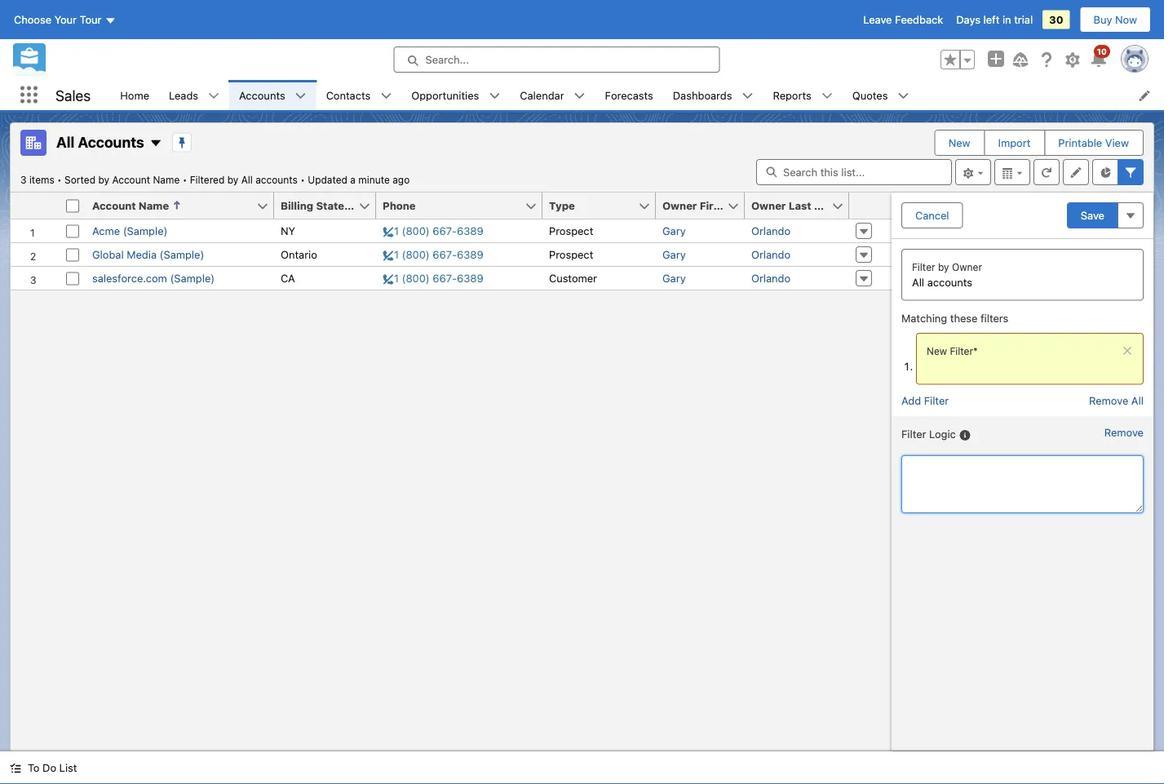 Task type: locate. For each thing, give the bounding box(es) containing it.
2 vertical spatial (sample)
[[170, 272, 215, 284]]

3 orlando from the top
[[752, 272, 791, 284]]

(sample) for salesforce.com
[[170, 272, 215, 284]]

dashboards link
[[663, 80, 742, 110]]

all inside filter by owner all accounts
[[913, 276, 925, 288]]

text default image right leads
[[208, 90, 220, 102]]

2 text default image from the left
[[574, 90, 586, 102]]

2 gary from the top
[[663, 249, 686, 261]]

account up "account name" in the left of the page
[[112, 174, 150, 185]]

(sample) down global media (sample)
[[170, 272, 215, 284]]

sales
[[56, 86, 91, 104]]

account name
[[92, 200, 169, 212]]

new button
[[936, 131, 984, 155]]

2 prospect from the top
[[549, 249, 594, 261]]

name
[[153, 174, 180, 185], [139, 200, 169, 212], [727, 200, 757, 212], [814, 200, 845, 212]]

0 horizontal spatial accounts
[[78, 133, 144, 150]]

2 vertical spatial gary
[[663, 272, 686, 284]]

accounts right leads "list item"
[[239, 89, 285, 101]]

remove down remove all button
[[1105, 426, 1144, 439]]

ago
[[393, 174, 410, 185]]

2 vertical spatial orlando
[[752, 272, 791, 284]]

contacts link
[[316, 80, 381, 110]]

account up acme
[[92, 200, 136, 212]]

text default image
[[208, 90, 220, 102], [381, 90, 392, 102], [489, 90, 501, 102], [742, 90, 754, 102], [822, 90, 833, 102], [898, 90, 910, 102], [149, 137, 162, 150], [10, 763, 21, 774]]

list
[[110, 80, 1165, 110]]

phone button
[[376, 193, 525, 219]]

your
[[54, 13, 77, 26]]

prospect for ny
[[549, 225, 594, 237]]

gary link
[[663, 225, 686, 237], [663, 249, 686, 261], [663, 272, 686, 284]]

3 orlando link from the top
[[752, 272, 791, 284]]

salesforce.com (sample)
[[92, 272, 215, 284]]

billing state/province element
[[274, 193, 394, 220]]

accounts link
[[229, 80, 295, 110]]

1 click to dial disabled image from the top
[[383, 225, 484, 237]]

1 vertical spatial account
[[92, 200, 136, 212]]

list containing home
[[110, 80, 1165, 110]]

text default image left calendar link
[[489, 90, 501, 102]]

2 vertical spatial gary link
[[663, 272, 686, 284]]

2 click to dial disabled image from the top
[[383, 249, 484, 261]]

text default image inside leads "list item"
[[208, 90, 220, 102]]

text default image inside dashboards list item
[[742, 90, 754, 102]]

leave feedback link
[[864, 13, 944, 26]]

1 vertical spatial orlando
[[752, 249, 791, 261]]

action element
[[850, 193, 892, 220]]

1 vertical spatial gary
[[663, 249, 686, 261]]

1 orlando from the top
[[752, 225, 791, 237]]

3 items • sorted by account name • filtered by all accounts • updated a minute ago
[[20, 174, 410, 185]]

• left updated
[[301, 174, 305, 185]]

remove
[[1090, 395, 1129, 407], [1105, 426, 1144, 439]]

cancel button
[[902, 202, 964, 229]]

1 orlando link from the top
[[752, 225, 791, 237]]

2 vertical spatial click to dial disabled image
[[383, 272, 484, 284]]

1 horizontal spatial accounts
[[239, 89, 285, 101]]

by inside filter by owner all accounts
[[939, 261, 950, 273]]

1 vertical spatial remove
[[1105, 426, 1144, 439]]

orlando
[[752, 225, 791, 237], [752, 249, 791, 261], [752, 272, 791, 284]]

2 vertical spatial orlando link
[[752, 272, 791, 284]]

search... button
[[394, 47, 720, 73]]

2 orlando link from the top
[[752, 249, 791, 261]]

buy
[[1094, 13, 1113, 26]]

global media (sample) link
[[92, 249, 204, 261]]

name down all accounts status
[[139, 200, 169, 212]]

text default image for accounts
[[295, 90, 307, 102]]

text default image inside contacts list item
[[381, 90, 392, 102]]

click to dial disabled image for ny
[[383, 225, 484, 237]]

choose
[[14, 13, 52, 26]]

(sample) up salesforce.com (sample) link
[[160, 249, 204, 261]]

1 vertical spatial accounts
[[928, 276, 973, 288]]

0 vertical spatial (sample)
[[123, 225, 168, 237]]

new inside button
[[949, 137, 971, 149]]

orlando link
[[752, 225, 791, 237], [752, 249, 791, 261], [752, 272, 791, 284]]

owner first name
[[663, 200, 757, 212]]

text default image left reports link
[[742, 90, 754, 102]]

0 vertical spatial new
[[949, 137, 971, 149]]

accounts up the billing
[[256, 174, 298, 185]]

0 horizontal spatial by
[[98, 174, 109, 185]]

0 horizontal spatial text default image
[[295, 90, 307, 102]]

reports
[[773, 89, 812, 101]]

new
[[949, 137, 971, 149], [927, 345, 948, 357]]

owner left last
[[752, 200, 786, 212]]

3 gary link from the top
[[663, 272, 686, 284]]

text default image inside "opportunities" list item
[[489, 90, 501, 102]]

*
[[974, 345, 978, 357]]

0 vertical spatial click to dial disabled image
[[383, 225, 484, 237]]

group
[[941, 50, 975, 69]]

all
[[56, 133, 75, 150], [241, 174, 253, 185], [913, 276, 925, 288], [1132, 395, 1144, 407]]

opportunities
[[412, 89, 479, 101]]

import button
[[986, 131, 1044, 155]]

owner first name element
[[656, 193, 757, 220]]

0 vertical spatial account
[[112, 174, 150, 185]]

text default image right 'reports'
[[822, 90, 833, 102]]

text default image inside the reports list item
[[822, 90, 833, 102]]

filter right add
[[925, 395, 949, 407]]

calendar
[[520, 89, 564, 101]]

buy now button
[[1080, 7, 1152, 33]]

1 horizontal spatial owner
[[752, 200, 786, 212]]

prospect down type
[[549, 225, 594, 237]]

1 gary from the top
[[663, 225, 686, 237]]

filters
[[981, 312, 1009, 324]]

owner inside button
[[752, 200, 786, 212]]

all up matching
[[913, 276, 925, 288]]

1 vertical spatial click to dial disabled image
[[383, 249, 484, 261]]

1 prospect from the top
[[549, 225, 594, 237]]

None search field
[[757, 159, 953, 185]]

orlando link for ca
[[752, 272, 791, 284]]

accounts
[[239, 89, 285, 101], [78, 133, 144, 150]]

0 horizontal spatial new
[[927, 345, 948, 357]]

quotes list item
[[843, 80, 919, 110]]

text default image for leads
[[208, 90, 220, 102]]

text default image for opportunities
[[489, 90, 501, 102]]

remove up remove link
[[1090, 395, 1129, 407]]

1 vertical spatial orlando link
[[752, 249, 791, 261]]

cancel
[[916, 209, 950, 222]]

1 horizontal spatial •
[[183, 174, 187, 185]]

last
[[789, 200, 812, 212]]

1 text default image from the left
[[295, 90, 307, 102]]

name right the first
[[727, 200, 757, 212]]

leave
[[864, 13, 893, 26]]

gary
[[663, 225, 686, 237], [663, 249, 686, 261], [663, 272, 686, 284]]

2 horizontal spatial by
[[939, 261, 950, 273]]

leads
[[169, 89, 198, 101]]

text default image right calendar
[[574, 90, 586, 102]]

prospect up customer
[[549, 249, 594, 261]]

accounts inside filter by owner all accounts
[[928, 276, 973, 288]]

global media (sample)
[[92, 249, 204, 261]]

owner
[[663, 200, 697, 212], [752, 200, 786, 212], [953, 261, 983, 273]]

text default image left to on the left of the page
[[10, 763, 21, 774]]

add
[[902, 395, 922, 407]]

text default image right contacts
[[381, 90, 392, 102]]

trial
[[1015, 13, 1034, 26]]

all right filtered
[[241, 174, 253, 185]]

(sample) up global media (sample) link
[[123, 225, 168, 237]]

buy now
[[1094, 13, 1138, 26]]

2 orlando from the top
[[752, 249, 791, 261]]

2 horizontal spatial owner
[[953, 261, 983, 273]]

import
[[999, 137, 1031, 149]]

text default image inside accounts list item
[[295, 90, 307, 102]]

filter up matching
[[913, 261, 936, 273]]

item number image
[[11, 193, 60, 219]]

search...
[[426, 53, 469, 66]]

account name element
[[86, 193, 284, 220]]

remove all button
[[1090, 395, 1144, 407]]

all accounts grid
[[11, 193, 892, 291]]

0 horizontal spatial accounts
[[256, 174, 298, 185]]

10 button
[[1090, 45, 1111, 69]]

0 vertical spatial gary link
[[663, 225, 686, 237]]

2 horizontal spatial •
[[301, 174, 305, 185]]

text default image left contacts link
[[295, 90, 307, 102]]

media
[[127, 249, 157, 261]]

3 gary from the top
[[663, 272, 686, 284]]

owner inside button
[[663, 200, 697, 212]]

(sample)
[[123, 225, 168, 237], [160, 249, 204, 261], [170, 272, 215, 284]]

accounts up 'matching these filters'
[[928, 276, 973, 288]]

text default image
[[295, 90, 307, 102], [574, 90, 586, 102]]

all accounts|accounts|list view element
[[10, 122, 1155, 752]]

• left filtered
[[183, 174, 187, 185]]

1 vertical spatial new
[[927, 345, 948, 357]]

1 horizontal spatial accounts
[[928, 276, 973, 288]]

1 vertical spatial gary link
[[663, 249, 686, 261]]

acme
[[92, 225, 120, 237]]

owner last name button
[[745, 193, 845, 219]]

filter down these
[[950, 345, 974, 357]]

1 gary link from the top
[[663, 225, 686, 237]]

new left import
[[949, 137, 971, 149]]

phone element
[[376, 193, 553, 220]]

• right the items
[[57, 174, 62, 185]]

name up 'account name' button
[[153, 174, 180, 185]]

new for new filter *
[[927, 345, 948, 357]]

quotes link
[[843, 80, 898, 110]]

owner up these
[[953, 261, 983, 273]]

1 horizontal spatial text default image
[[574, 90, 586, 102]]

type element
[[543, 193, 666, 220]]

now
[[1116, 13, 1138, 26]]

0 vertical spatial gary
[[663, 225, 686, 237]]

0 vertical spatial orlando link
[[752, 225, 791, 237]]

cell
[[60, 193, 86, 220]]

orlando link for ontario
[[752, 249, 791, 261]]

matching these filters
[[902, 312, 1009, 324]]

0 horizontal spatial •
[[57, 174, 62, 185]]

by right filtered
[[227, 174, 239, 185]]

logic
[[930, 428, 957, 440]]

contacts list item
[[316, 80, 402, 110]]

Filter Logic text field
[[902, 455, 1144, 513]]

add filter button
[[902, 395, 949, 407]]

click to dial disabled image
[[383, 225, 484, 237], [383, 249, 484, 261], [383, 272, 484, 284]]

these
[[951, 312, 978, 324]]

by right sorted
[[98, 174, 109, 185]]

accounts inside list item
[[239, 89, 285, 101]]

filter inside filter by owner all accounts
[[913, 261, 936, 273]]

account inside button
[[92, 200, 136, 212]]

text default image inside quotes list item
[[898, 90, 910, 102]]

forecasts
[[605, 89, 654, 101]]

0 vertical spatial orlando
[[752, 225, 791, 237]]

0 vertical spatial remove
[[1090, 395, 1129, 407]]

type
[[549, 200, 575, 212]]

3 click to dial disabled image from the top
[[383, 272, 484, 284]]

0 vertical spatial accounts
[[239, 89, 285, 101]]

new down matching
[[927, 345, 948, 357]]

0 horizontal spatial owner
[[663, 200, 697, 212]]

items
[[29, 174, 54, 185]]

3 • from the left
[[301, 174, 305, 185]]

owner left the first
[[663, 200, 697, 212]]

orlando link for ny
[[752, 225, 791, 237]]

1 vertical spatial prospect
[[549, 249, 594, 261]]

0 vertical spatial prospect
[[549, 225, 594, 237]]

accounts up sorted
[[78, 133, 144, 150]]

dashboards
[[673, 89, 733, 101]]

2 gary link from the top
[[663, 249, 686, 261]]

1 horizontal spatial new
[[949, 137, 971, 149]]

filtered
[[190, 174, 225, 185]]

salesforce.com (sample) link
[[92, 272, 215, 284]]

by up 'matching these filters'
[[939, 261, 950, 273]]

text default image inside calendar list item
[[574, 90, 586, 102]]

1 horizontal spatial by
[[227, 174, 239, 185]]

accounts image
[[20, 130, 47, 156]]

text default image right quotes
[[898, 90, 910, 102]]



Task type: describe. For each thing, give the bounding box(es) containing it.
cell inside all accounts grid
[[60, 193, 86, 220]]

remove link
[[1105, 426, 1144, 449]]

tour
[[80, 13, 102, 26]]

text default image inside to do list button
[[10, 763, 21, 774]]

to do list
[[28, 762, 77, 774]]

text default image for dashboards
[[742, 90, 754, 102]]

orlando for ca
[[752, 272, 791, 284]]

3
[[20, 174, 27, 185]]

remove for remove all
[[1090, 395, 1129, 407]]

orlando for ontario
[[752, 249, 791, 261]]

to
[[28, 762, 40, 774]]

owner first name button
[[656, 193, 757, 219]]

action image
[[850, 193, 892, 219]]

all up remove link
[[1132, 395, 1144, 407]]

feedback
[[895, 13, 944, 26]]

name inside button
[[727, 200, 757, 212]]

remove for remove link
[[1105, 426, 1144, 439]]

view
[[1106, 137, 1130, 149]]

days left in trial
[[957, 13, 1034, 26]]

list
[[59, 762, 77, 774]]

phone
[[383, 200, 416, 212]]

opportunities link
[[402, 80, 489, 110]]

name right last
[[814, 200, 845, 212]]

global
[[92, 249, 124, 261]]

prospect for ontario
[[549, 249, 594, 261]]

owner for owner first name
[[663, 200, 697, 212]]

filter by owner all accounts
[[913, 261, 983, 288]]

filter logic
[[902, 428, 957, 440]]

filter left the logic
[[902, 428, 927, 440]]

opportunities list item
[[402, 80, 510, 110]]

in
[[1003, 13, 1012, 26]]

calendar list item
[[510, 80, 596, 110]]

choose your tour
[[14, 13, 102, 26]]

printable
[[1059, 137, 1103, 149]]

to do list button
[[0, 752, 87, 784]]

gary link for ny
[[663, 225, 686, 237]]

gary link for ontario
[[663, 249, 686, 261]]

contacts
[[326, 89, 371, 101]]

gary for ontario
[[663, 249, 686, 261]]

Search All Accounts list view. search field
[[757, 159, 953, 185]]

days
[[957, 13, 981, 26]]

billing
[[281, 200, 314, 212]]

text default image for quotes
[[898, 90, 910, 102]]

home link
[[110, 80, 159, 110]]

gary for ca
[[663, 272, 686, 284]]

forecasts link
[[596, 80, 663, 110]]

acme (sample) link
[[92, 225, 168, 237]]

ontario
[[281, 249, 317, 261]]

owner for owner last name
[[752, 200, 786, 212]]

1 vertical spatial (sample)
[[160, 249, 204, 261]]

salesforce.com
[[92, 272, 167, 284]]

owner last name
[[752, 200, 845, 212]]

choose your tour button
[[13, 7, 117, 33]]

owner last name element
[[745, 193, 860, 220]]

printable view button
[[1046, 131, 1143, 155]]

do
[[43, 762, 56, 774]]

text default image up all accounts status
[[149, 137, 162, 150]]

account name button
[[86, 193, 256, 219]]

quotes
[[853, 89, 888, 101]]

all accounts status
[[20, 174, 308, 185]]

click to dial disabled image for ontario
[[383, 249, 484, 261]]

2 • from the left
[[183, 174, 187, 185]]

1 • from the left
[[57, 174, 62, 185]]

save
[[1081, 209, 1105, 222]]

save group
[[1068, 202, 1144, 229]]

matching
[[902, 312, 948, 324]]

leave feedback
[[864, 13, 944, 26]]

leads link
[[159, 80, 208, 110]]

reports link
[[764, 80, 822, 110]]

(sample) for acme
[[123, 225, 168, 237]]

text default image for reports
[[822, 90, 833, 102]]

save button
[[1068, 202, 1119, 229]]

gary for ny
[[663, 225, 686, 237]]

updated
[[308, 174, 348, 185]]

all right accounts icon at the left of the page
[[56, 133, 75, 150]]

accounts list item
[[229, 80, 316, 110]]

a
[[350, 174, 356, 185]]

state/province
[[316, 200, 394, 212]]

reports list item
[[764, 80, 843, 110]]

orlando for ny
[[752, 225, 791, 237]]

billing state/province button
[[274, 193, 394, 219]]

10
[[1098, 47, 1108, 56]]

ny
[[281, 225, 295, 237]]

dashboards list item
[[663, 80, 764, 110]]

click to dial disabled image for ca
[[383, 272, 484, 284]]

new for new
[[949, 137, 971, 149]]

owner inside filter by owner all accounts
[[953, 261, 983, 273]]

new filter *
[[927, 345, 978, 357]]

add filter
[[902, 395, 949, 407]]

acme (sample)
[[92, 225, 168, 237]]

item number element
[[11, 193, 60, 220]]

0 vertical spatial accounts
[[256, 174, 298, 185]]

minute
[[359, 174, 390, 185]]

ca
[[281, 272, 295, 284]]

30
[[1050, 13, 1064, 26]]

gary link for ca
[[663, 272, 686, 284]]

left
[[984, 13, 1000, 26]]

home
[[120, 89, 149, 101]]

billing state/province
[[281, 200, 394, 212]]

customer
[[549, 272, 598, 284]]

first
[[700, 200, 724, 212]]

calendar link
[[510, 80, 574, 110]]

leads list item
[[159, 80, 229, 110]]

sorted
[[65, 174, 96, 185]]

1 vertical spatial accounts
[[78, 133, 144, 150]]

text default image for contacts
[[381, 90, 392, 102]]

remove all
[[1090, 395, 1144, 407]]

text default image for calendar
[[574, 90, 586, 102]]



Task type: vqa. For each thing, say whether or not it's contained in the screenshot.


